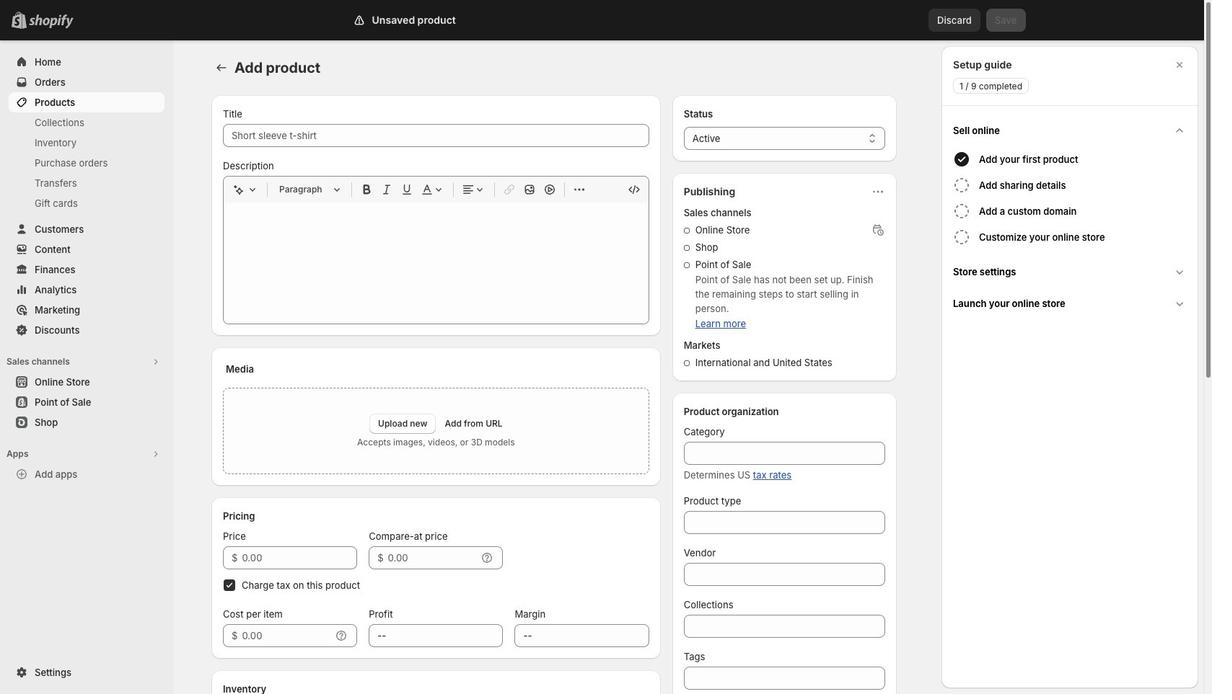Task type: describe. For each thing, give the bounding box(es) containing it.
  text field
[[242, 547, 357, 570]]

1 vertical spatial   text field
[[242, 625, 331, 648]]

mark customize your online store as done image
[[953, 229, 970, 246]]



Task type: vqa. For each thing, say whether or not it's contained in the screenshot.
Search collections 'text box'
no



Task type: locate. For each thing, give the bounding box(es) containing it.
  text field
[[388, 547, 477, 570], [242, 625, 331, 648]]

0 horizontal spatial   text field
[[242, 625, 331, 648]]

None text field
[[684, 442, 885, 465], [684, 563, 885, 587], [684, 615, 885, 639], [515, 625, 649, 648], [684, 442, 885, 465], [684, 563, 885, 587], [684, 615, 885, 639], [515, 625, 649, 648]]

1 horizontal spatial   text field
[[388, 547, 477, 570]]

mark add sharing details as done image
[[953, 177, 970, 194]]

Short sleeve t-shirt text field
[[223, 124, 649, 147]]

shopify image
[[32, 14, 76, 29]]

mark add a custom domain as done image
[[953, 203, 970, 220]]

dialog
[[942, 46, 1198, 689]]

0 vertical spatial   text field
[[388, 547, 477, 570]]

None text field
[[684, 512, 885, 535], [369, 625, 503, 648], [684, 667, 885, 690], [684, 512, 885, 535], [369, 625, 503, 648], [684, 667, 885, 690]]



